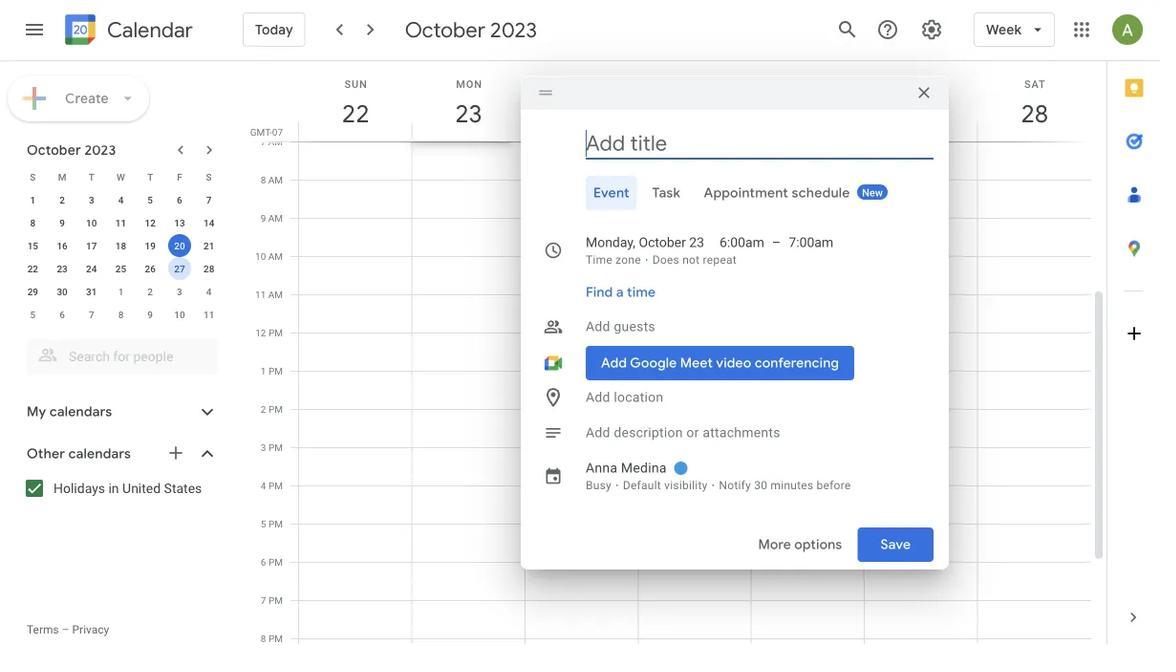 Task type: vqa. For each thing, say whether or not it's contained in the screenshot.
Mon
yes



Task type: locate. For each thing, give the bounding box(es) containing it.
0 vertical spatial 22
[[341, 98, 368, 130]]

pm for 6 pm
[[269, 556, 283, 568]]

–
[[772, 235, 781, 251], [62, 623, 69, 637]]

add for add description or attachments
[[586, 425, 611, 441]]

16 element
[[51, 234, 74, 257]]

8 down 7 pm on the bottom left of the page
[[261, 633, 266, 644]]

22 column header
[[298, 61, 413, 142]]

0 horizontal spatial 9
[[59, 217, 65, 229]]

event
[[594, 185, 630, 202]]

november 4 element
[[198, 280, 221, 303]]

1 horizontal spatial 5
[[148, 194, 153, 206]]

pm up 5 pm
[[269, 480, 283, 491]]

1 up 15 element
[[30, 194, 36, 206]]

2 horizontal spatial 23
[[690, 235, 705, 251]]

2 vertical spatial 4
[[261, 480, 266, 491]]

wed column header
[[638, 61, 752, 142]]

0 horizontal spatial october
[[27, 142, 81, 159]]

11
[[116, 217, 126, 229], [255, 289, 266, 300], [204, 309, 214, 320]]

1 t from the left
[[89, 171, 94, 183]]

october up mon
[[405, 16, 486, 43]]

7 am
[[261, 136, 283, 147]]

10 up '17'
[[86, 217, 97, 229]]

18
[[116, 240, 126, 251]]

pm for 7 pm
[[269, 595, 283, 606]]

row containing 8
[[18, 211, 224, 234]]

1 vertical spatial 22
[[27, 263, 38, 274]]

28 inside 28 element
[[204, 263, 214, 274]]

pm down 2 pm
[[269, 442, 283, 453]]

does
[[653, 253, 680, 267]]

privacy link
[[72, 623, 109, 637]]

0 horizontal spatial 3
[[89, 194, 94, 206]]

6
[[177, 194, 182, 206], [59, 309, 65, 320], [261, 556, 266, 568]]

12 inside grid
[[256, 327, 266, 338]]

22 inside column header
[[341, 98, 368, 130]]

october 2023 up mon
[[405, 16, 537, 43]]

1 horizontal spatial 3
[[177, 286, 182, 297]]

calendars up in
[[69, 446, 131, 463]]

1 vertical spatial 1
[[118, 286, 124, 297]]

am up the 12 pm on the left bottom of the page
[[268, 289, 283, 300]]

s right f
[[206, 171, 212, 183]]

28
[[1020, 98, 1048, 130], [204, 263, 214, 274]]

0 horizontal spatial 23
[[57, 263, 68, 274]]

2 horizontal spatial 1
[[261, 365, 266, 377]]

1 add from the top
[[586, 319, 611, 335]]

2 horizontal spatial 11
[[255, 289, 266, 300]]

9 up 16 element
[[59, 217, 65, 229]]

1 horizontal spatial 12
[[256, 327, 266, 338]]

am for 10 am
[[268, 251, 283, 262]]

row containing 29
[[18, 280, 224, 303]]

does not repeat
[[653, 253, 737, 267]]

2023
[[491, 16, 537, 43], [85, 142, 116, 159]]

2 for november 2 element
[[148, 286, 153, 297]]

0 vertical spatial 12
[[145, 217, 156, 229]]

0 horizontal spatial s
[[30, 171, 36, 183]]

tab list containing event
[[536, 176, 934, 210]]

wed
[[684, 78, 708, 90]]

1 horizontal spatial –
[[772, 235, 781, 251]]

23 down mon
[[454, 98, 482, 130]]

calendars up other calendars
[[50, 403, 112, 421]]

0 vertical spatial 11
[[116, 217, 126, 229]]

3 pm
[[261, 442, 283, 453]]

default visibility
[[623, 479, 708, 492]]

1 pm
[[261, 365, 283, 377]]

12 element
[[139, 211, 162, 234]]

1 vertical spatial 5
[[30, 309, 36, 320]]

3 row from the top
[[18, 211, 224, 234]]

4 am from the top
[[268, 251, 283, 262]]

2 horizontal spatial 5
[[261, 518, 266, 530]]

add down 'find' in the top right of the page
[[586, 319, 611, 335]]

0 vertical spatial 30
[[57, 286, 68, 297]]

1 vertical spatial 6
[[59, 309, 65, 320]]

busy
[[586, 479, 612, 492]]

october 2023 grid
[[18, 165, 224, 326]]

1 horizontal spatial 4
[[206, 286, 212, 297]]

calendar element
[[61, 11, 193, 53]]

1 horizontal spatial t
[[147, 171, 153, 183]]

am down 8 am
[[268, 212, 283, 224]]

3 up november 10 element
[[177, 286, 182, 297]]

11 for 11 am
[[255, 289, 266, 300]]

10 down november 3 element
[[174, 309, 185, 320]]

1
[[30, 194, 36, 206], [118, 286, 124, 297], [261, 365, 266, 377]]

grid
[[245, 61, 1107, 645]]

october up the does
[[639, 235, 686, 251]]

8 inside november 8 element
[[118, 309, 124, 320]]

t right m
[[89, 171, 94, 183]]

9 for 9 am
[[261, 212, 266, 224]]

0 horizontal spatial tab list
[[536, 176, 934, 210]]

12 inside 12 element
[[145, 217, 156, 229]]

my
[[27, 403, 46, 421]]

30 right notify at right
[[755, 479, 768, 492]]

october up m
[[27, 142, 81, 159]]

30 down 23 element
[[57, 286, 68, 297]]

23 inside row
[[57, 263, 68, 274]]

2 vertical spatial 23
[[57, 263, 68, 274]]

1 row from the top
[[18, 165, 224, 188]]

7 for november 7 element
[[89, 309, 94, 320]]

0 horizontal spatial –
[[62, 623, 69, 637]]

2 pm from the top
[[269, 365, 283, 377]]

6 row from the top
[[18, 280, 224, 303]]

calendars
[[50, 403, 112, 421], [69, 446, 131, 463]]

new
[[862, 187, 883, 199]]

add other calendars image
[[166, 444, 185, 463]]

today button
[[243, 7, 306, 53]]

3 am from the top
[[268, 212, 283, 224]]

3 for november 3 element
[[177, 286, 182, 297]]

11 up 18
[[116, 217, 126, 229]]

0 horizontal spatial 12
[[145, 217, 156, 229]]

pm down 6 pm
[[269, 595, 283, 606]]

appointment
[[704, 185, 789, 202]]

3 for 3 pm
[[261, 442, 266, 453]]

8 pm from the top
[[269, 595, 283, 606]]

0 vertical spatial october 2023
[[405, 16, 537, 43]]

1 vertical spatial october 2023
[[27, 142, 116, 159]]

7 down 6 pm
[[261, 595, 266, 606]]

create button
[[8, 76, 149, 121]]

19 element
[[139, 234, 162, 257]]

time
[[627, 284, 656, 301]]

10 for 10 am
[[255, 251, 266, 262]]

7
[[261, 136, 266, 147], [206, 194, 212, 206], [89, 309, 94, 320], [261, 595, 266, 606]]

1 horizontal spatial 30
[[755, 479, 768, 492]]

0 horizontal spatial t
[[89, 171, 94, 183]]

22 down sun
[[341, 98, 368, 130]]

1 pm from the top
[[269, 327, 283, 338]]

pm down 4 pm
[[269, 518, 283, 530]]

23 down "16"
[[57, 263, 68, 274]]

4 down 3 pm
[[261, 480, 266, 491]]

1 down the 12 pm on the left bottom of the page
[[261, 365, 266, 377]]

– right terms link
[[62, 623, 69, 637]]

26 element
[[139, 257, 162, 280]]

event button
[[586, 176, 637, 210]]

8 up 9 am
[[261, 174, 266, 185]]

november 10 element
[[168, 303, 191, 326]]

time zone
[[586, 253, 641, 267]]

1 horizontal spatial 1
[[118, 286, 124, 297]]

28 down sat
[[1020, 98, 1048, 130]]

add guests
[[586, 319, 656, 335]]

10 for november 10 element
[[174, 309, 185, 320]]

add left location
[[586, 390, 611, 405]]

0 vertical spatial 1
[[30, 194, 36, 206]]

9 inside grid
[[261, 212, 266, 224]]

1 horizontal spatial 22
[[341, 98, 368, 130]]

24
[[86, 263, 97, 274]]

3 add from the top
[[586, 425, 611, 441]]

4 row from the top
[[18, 234, 224, 257]]

12 down 11 am
[[256, 327, 266, 338]]

3 pm from the top
[[269, 403, 283, 415]]

today
[[255, 21, 293, 38]]

2 vertical spatial 5
[[261, 518, 266, 530]]

add inside add guests dropdown button
[[586, 319, 611, 335]]

add up anna
[[586, 425, 611, 441]]

20, today element
[[168, 234, 191, 257]]

pm down 7 pm on the bottom left of the page
[[269, 633, 283, 644]]

1 horizontal spatial 23
[[454, 98, 482, 130]]

9 down november 2 element
[[148, 309, 153, 320]]

10 up 11 am
[[255, 251, 266, 262]]

united
[[122, 480, 161, 496]]

0 vertical spatial 23
[[454, 98, 482, 130]]

1 horizontal spatial 2023
[[491, 16, 537, 43]]

28 column header
[[978, 61, 1092, 142]]

row containing 5
[[18, 303, 224, 326]]

s left m
[[30, 171, 36, 183]]

october 2023 up m
[[27, 142, 116, 159]]

1 vertical spatial 28
[[204, 263, 214, 274]]

0 horizontal spatial 11
[[116, 217, 126, 229]]

5 for november 5 element
[[30, 309, 36, 320]]

18 element
[[109, 234, 132, 257]]

1 horizontal spatial 10
[[174, 309, 185, 320]]

8 down november 1 element
[[118, 309, 124, 320]]

7 row from the top
[[18, 303, 224, 326]]

5 pm from the top
[[269, 480, 283, 491]]

november 9 element
[[139, 303, 162, 326]]

30
[[57, 286, 68, 297], [755, 479, 768, 492]]

0 horizontal spatial 2023
[[85, 142, 116, 159]]

29 element
[[21, 280, 44, 303]]

2 vertical spatial 2
[[261, 403, 266, 415]]

1 horizontal spatial october
[[405, 16, 486, 43]]

calendar
[[107, 17, 193, 44]]

calendar heading
[[103, 17, 193, 44]]

1 vertical spatial –
[[62, 623, 69, 637]]

pm up 3 pm
[[269, 403, 283, 415]]

0 horizontal spatial 30
[[57, 286, 68, 297]]

1 vertical spatial 2
[[148, 286, 153, 297]]

pm for 4 pm
[[269, 480, 283, 491]]

1 horizontal spatial 9
[[148, 309, 153, 320]]

pm up 7 pm on the bottom left of the page
[[269, 556, 283, 568]]

november 1 element
[[109, 280, 132, 303]]

to element
[[772, 233, 781, 252]]

4 inside november 4 element
[[206, 286, 212, 297]]

2 vertical spatial 6
[[261, 556, 266, 568]]

2 row from the top
[[18, 188, 224, 211]]

5 am from the top
[[268, 289, 283, 300]]

10 element
[[80, 211, 103, 234]]

mon
[[456, 78, 483, 90]]

0 horizontal spatial 10
[[86, 217, 97, 229]]

1 horizontal spatial 28
[[1020, 98, 1048, 130]]

11 for november 11 element
[[204, 309, 214, 320]]

1 vertical spatial 4
[[206, 286, 212, 297]]

11 am
[[255, 289, 283, 300]]

2023 down create
[[85, 142, 116, 159]]

task
[[653, 185, 681, 202]]

am up 8 am
[[268, 136, 283, 147]]

1 vertical spatial 12
[[256, 327, 266, 338]]

visibility
[[665, 479, 708, 492]]

2 vertical spatial add
[[586, 425, 611, 441]]

10
[[86, 217, 97, 229], [255, 251, 266, 262], [174, 309, 185, 320]]

6 inside grid
[[261, 556, 266, 568]]

9
[[261, 212, 266, 224], [59, 217, 65, 229], [148, 309, 153, 320]]

– for terms
[[62, 623, 69, 637]]

29
[[27, 286, 38, 297]]

1 vertical spatial calendars
[[69, 446, 131, 463]]

7 up '14' element
[[206, 194, 212, 206]]

16
[[57, 240, 68, 251]]

2 up november 9 element
[[148, 286, 153, 297]]

28 down 21 in the top of the page
[[204, 263, 214, 274]]

0 vertical spatial 2023
[[491, 16, 537, 43]]

24 element
[[80, 257, 103, 280]]

3 up 4 pm
[[261, 442, 266, 453]]

1 vertical spatial 11
[[255, 289, 266, 300]]

thu
[[798, 78, 821, 90]]

5 down 29 element
[[30, 309, 36, 320]]

pm up 2 pm
[[269, 365, 283, 377]]

11 down the 10 am
[[255, 289, 266, 300]]

5 up 12 element
[[148, 194, 153, 206]]

4 up 11 element
[[118, 194, 124, 206]]

add guests button
[[578, 310, 934, 344]]

5 row from the top
[[18, 257, 224, 280]]

1 vertical spatial add
[[586, 390, 611, 405]]

2 vertical spatial october
[[639, 235, 686, 251]]

0 horizontal spatial 5
[[30, 309, 36, 320]]

pm for 5 pm
[[269, 518, 283, 530]]

other calendars button
[[4, 439, 237, 469]]

tab list
[[1108, 61, 1161, 591], [536, 176, 934, 210]]

my calendars button
[[4, 397, 237, 427]]

2 vertical spatial 1
[[261, 365, 266, 377]]

8 up 15 element
[[30, 217, 36, 229]]

12 up 19
[[145, 217, 156, 229]]

2 horizontal spatial 4
[[261, 480, 266, 491]]

7 left 07
[[261, 136, 266, 147]]

27 element
[[168, 257, 191, 280]]

1 vertical spatial 3
[[177, 286, 182, 297]]

row
[[18, 165, 224, 188], [18, 188, 224, 211], [18, 211, 224, 234], [18, 234, 224, 257], [18, 257, 224, 280], [18, 280, 224, 303], [18, 303, 224, 326]]

add for add guests
[[586, 319, 611, 335]]

find a time
[[586, 284, 656, 301]]

6 pm from the top
[[269, 518, 283, 530]]

november 5 element
[[21, 303, 44, 326]]

2 horizontal spatial 6
[[261, 556, 266, 568]]

1 am from the top
[[268, 136, 283, 147]]

2 down m
[[59, 194, 65, 206]]

calendars for other calendars
[[69, 446, 131, 463]]

7 pm from the top
[[269, 556, 283, 568]]

8 pm
[[261, 633, 283, 644]]

0 vertical spatial –
[[772, 235, 781, 251]]

19
[[145, 240, 156, 251]]

row containing s
[[18, 165, 224, 188]]

row group
[[18, 188, 224, 326]]

1 vertical spatial 2023
[[85, 142, 116, 159]]

october 2023
[[405, 16, 537, 43], [27, 142, 116, 159]]

1 vertical spatial 10
[[255, 251, 266, 262]]

9 up the 10 am
[[261, 212, 266, 224]]

location
[[614, 390, 664, 405]]

2 add from the top
[[586, 390, 611, 405]]

4
[[118, 194, 124, 206], [206, 286, 212, 297], [261, 480, 266, 491]]

9 pm from the top
[[269, 633, 283, 644]]

12 for 12 pm
[[256, 327, 266, 338]]

14 element
[[198, 211, 221, 234]]

23
[[454, 98, 482, 130], [690, 235, 705, 251], [57, 263, 68, 274]]

privacy
[[72, 623, 109, 637]]

0 horizontal spatial 4
[[118, 194, 124, 206]]

2 horizontal spatial 9
[[261, 212, 266, 224]]

am for 11 am
[[268, 289, 283, 300]]

4 pm from the top
[[269, 442, 283, 453]]

0 vertical spatial add
[[586, 319, 611, 335]]

t left f
[[147, 171, 153, 183]]

2 pm
[[261, 403, 283, 415]]

31
[[86, 286, 97, 297]]

pm for 2 pm
[[269, 403, 283, 415]]

pm for 12 pm
[[269, 327, 283, 338]]

calendars for my calendars
[[50, 403, 112, 421]]

states
[[164, 480, 202, 496]]

26
[[145, 263, 156, 274]]

2 vertical spatial 3
[[261, 442, 266, 453]]

0 vertical spatial 10
[[86, 217, 97, 229]]

am down 7 am
[[268, 174, 283, 185]]

1 horizontal spatial 2
[[148, 286, 153, 297]]

0 vertical spatial 28
[[1020, 98, 1048, 130]]

3 up 10 element
[[89, 194, 94, 206]]

5 up 6 pm
[[261, 518, 266, 530]]

6 for november 6 element
[[59, 309, 65, 320]]

pm up 1 pm
[[269, 327, 283, 338]]

6 down 30 element
[[59, 309, 65, 320]]

7 down 31 element
[[89, 309, 94, 320]]

22 down 15
[[27, 263, 38, 274]]

2 horizontal spatial 2
[[261, 403, 266, 415]]

1 horizontal spatial 6
[[177, 194, 182, 206]]

other calendars
[[27, 446, 131, 463]]

1 down the 25 element
[[118, 286, 124, 297]]

23 up does not repeat
[[690, 235, 705, 251]]

0 vertical spatial 5
[[148, 194, 153, 206]]

2023 up 23 column header
[[491, 16, 537, 43]]

9 am
[[261, 212, 283, 224]]

2 up 3 pm
[[261, 403, 266, 415]]

0 vertical spatial calendars
[[50, 403, 112, 421]]

8
[[261, 174, 266, 185], [30, 217, 36, 229], [118, 309, 124, 320], [261, 633, 266, 644]]

None search field
[[0, 332, 237, 374]]

– right 6:00am in the top right of the page
[[772, 235, 781, 251]]

am for 7 am
[[268, 136, 283, 147]]

28 inside column header
[[1020, 98, 1048, 130]]

schedule
[[792, 185, 851, 202]]

october
[[405, 16, 486, 43], [27, 142, 81, 159], [639, 235, 686, 251]]

holidays
[[54, 480, 105, 496]]

4 up november 11 element
[[206, 286, 212, 297]]

6 down f
[[177, 194, 182, 206]]

pm for 8 pm
[[269, 633, 283, 644]]

1 horizontal spatial s
[[206, 171, 212, 183]]

2 am from the top
[[268, 174, 283, 185]]

28 link
[[1013, 92, 1057, 136]]

0 horizontal spatial 22
[[27, 263, 38, 274]]

0 horizontal spatial october 2023
[[27, 142, 116, 159]]

11 down november 4 element
[[204, 309, 214, 320]]

5 for 5 pm
[[261, 518, 266, 530]]

2 vertical spatial 11
[[204, 309, 214, 320]]

2 horizontal spatial 10
[[255, 251, 266, 262]]

add
[[586, 319, 611, 335], [586, 390, 611, 405], [586, 425, 611, 441]]

0 horizontal spatial 6
[[59, 309, 65, 320]]

07
[[272, 126, 283, 138]]

2 horizontal spatial october
[[639, 235, 686, 251]]

am down 9 am
[[268, 251, 283, 262]]

6 up 7 pm on the bottom left of the page
[[261, 556, 266, 568]]

2 horizontal spatial 3
[[261, 442, 266, 453]]

2 vertical spatial 10
[[174, 309, 185, 320]]

0 vertical spatial 3
[[89, 194, 94, 206]]

1 horizontal spatial 11
[[204, 309, 214, 320]]

1 s from the left
[[30, 171, 36, 183]]



Task type: describe. For each thing, give the bounding box(es) containing it.
november 8 element
[[109, 303, 132, 326]]

6:00am
[[720, 235, 765, 251]]

7 pm
[[261, 595, 283, 606]]

notify
[[719, 479, 752, 492]]

0 horizontal spatial 1
[[30, 194, 36, 206]]

25
[[116, 263, 126, 274]]

2 s from the left
[[206, 171, 212, 183]]

12 for 12
[[145, 217, 156, 229]]

6 for 6 pm
[[261, 556, 266, 568]]

23 inside mon 23
[[454, 98, 482, 130]]

11 element
[[109, 211, 132, 234]]

sat 28
[[1020, 78, 1048, 130]]

november 7 element
[[80, 303, 103, 326]]

terms link
[[27, 623, 59, 637]]

anna medina
[[586, 460, 667, 476]]

am for 8 am
[[268, 174, 283, 185]]

Search for people text field
[[38, 339, 207, 374]]

14
[[204, 217, 214, 229]]

22 element
[[21, 257, 44, 280]]

row containing 15
[[18, 234, 224, 257]]

13
[[174, 217, 185, 229]]

or
[[687, 425, 700, 441]]

8 for 8 pm
[[261, 633, 266, 644]]

f
[[177, 171, 182, 183]]

add location
[[586, 390, 664, 405]]

november 3 element
[[168, 280, 191, 303]]

13 element
[[168, 211, 191, 234]]

1 vertical spatial 30
[[755, 479, 768, 492]]

4 for 4 pm
[[261, 480, 266, 491]]

mon 23
[[454, 78, 483, 130]]

row containing 22
[[18, 257, 224, 280]]

description
[[614, 425, 683, 441]]

0 vertical spatial 2
[[59, 194, 65, 206]]

november 6 element
[[51, 303, 74, 326]]

gmt-
[[250, 126, 272, 138]]

medina
[[621, 460, 667, 476]]

11 for 11 element
[[116, 217, 126, 229]]

27 cell
[[165, 257, 194, 280]]

27
[[174, 263, 185, 274]]

notify 30 minutes before
[[719, 479, 851, 492]]

7:00am
[[789, 235, 834, 251]]

repeat
[[703, 253, 737, 267]]

zone
[[616, 253, 641, 267]]

monday, october 23
[[586, 235, 705, 251]]

23 link
[[447, 92, 491, 136]]

sun 22
[[341, 78, 368, 130]]

20 cell
[[165, 234, 194, 257]]

in
[[109, 480, 119, 496]]

1 vertical spatial 23
[[690, 235, 705, 251]]

8 am
[[261, 174, 283, 185]]

time
[[586, 253, 613, 267]]

8 for 8 am
[[261, 174, 266, 185]]

holidays in united states
[[54, 480, 202, 496]]

not
[[683, 253, 700, 267]]

6:00am – 7:00am
[[720, 235, 834, 251]]

0 vertical spatial 4
[[118, 194, 124, 206]]

2 for 2 pm
[[261, 403, 266, 415]]

m
[[58, 171, 66, 183]]

21
[[204, 240, 214, 251]]

main drawer image
[[23, 18, 46, 41]]

30 element
[[51, 280, 74, 303]]

0 vertical spatial october
[[405, 16, 486, 43]]

gmt-07
[[250, 126, 283, 138]]

1 for november 1 element
[[118, 286, 124, 297]]

add description or attachments
[[586, 425, 781, 441]]

add for add location
[[586, 390, 611, 405]]

9 for november 9 element
[[148, 309, 153, 320]]

28 element
[[198, 257, 221, 280]]

1 horizontal spatial tab list
[[1108, 61, 1161, 591]]

am for 9 am
[[268, 212, 283, 224]]

1 horizontal spatial october 2023
[[405, 16, 537, 43]]

create
[[65, 90, 109, 107]]

10 am
[[255, 251, 283, 262]]

8 for november 8 element on the left of the page
[[118, 309, 124, 320]]

new element
[[858, 185, 888, 200]]

w
[[117, 171, 125, 183]]

sun
[[345, 78, 368, 90]]

– for 6:00am
[[772, 235, 781, 251]]

before
[[817, 479, 851, 492]]

1 vertical spatial october
[[27, 142, 81, 159]]

tue
[[572, 78, 593, 90]]

a
[[617, 284, 624, 301]]

Add title text field
[[586, 129, 934, 158]]

4 for november 4 element
[[206, 286, 212, 297]]

november 11 element
[[198, 303, 221, 326]]

monday,
[[586, 235, 636, 251]]

31 element
[[80, 280, 103, 303]]

pm for 1 pm
[[269, 365, 283, 377]]

30 inside october 2023 grid
[[57, 286, 68, 297]]

22 link
[[334, 92, 378, 136]]

17
[[86, 240, 97, 251]]

7 for 7 pm
[[261, 595, 266, 606]]

15 element
[[21, 234, 44, 257]]

7 for 7 am
[[261, 136, 266, 147]]

23 element
[[51, 257, 74, 280]]

terms
[[27, 623, 59, 637]]

21 element
[[198, 234, 221, 257]]

guests
[[614, 319, 656, 335]]

row group containing 1
[[18, 188, 224, 326]]

grid containing 22
[[245, 61, 1107, 645]]

15
[[27, 240, 38, 251]]

20
[[174, 240, 185, 251]]

row containing 1
[[18, 188, 224, 211]]

4 pm
[[261, 480, 283, 491]]

week
[[987, 21, 1022, 38]]

thu column header
[[751, 61, 865, 142]]

week button
[[974, 7, 1056, 53]]

23 column header
[[412, 61, 526, 142]]

sat
[[1025, 78, 1046, 90]]

appointment schedule
[[704, 185, 851, 202]]

settings menu image
[[921, 18, 944, 41]]

fri
[[914, 78, 931, 90]]

10 for 10 element
[[86, 217, 97, 229]]

anna
[[586, 460, 618, 476]]

attachments
[[703, 425, 781, 441]]

task button
[[645, 176, 689, 210]]

tue column header
[[525, 61, 639, 142]]

pm for 3 pm
[[269, 442, 283, 453]]

fri column header
[[865, 61, 979, 142]]

22 inside october 2023 grid
[[27, 263, 38, 274]]

5 pm
[[261, 518, 283, 530]]

find
[[586, 284, 613, 301]]

1 for 1 pm
[[261, 365, 266, 377]]

0 vertical spatial 6
[[177, 194, 182, 206]]

my calendars
[[27, 403, 112, 421]]

25 element
[[109, 257, 132, 280]]

find a time button
[[578, 275, 664, 310]]

6 pm
[[261, 556, 283, 568]]

2 t from the left
[[147, 171, 153, 183]]

other
[[27, 446, 65, 463]]

minutes
[[771, 479, 814, 492]]

17 element
[[80, 234, 103, 257]]

november 2 element
[[139, 280, 162, 303]]



